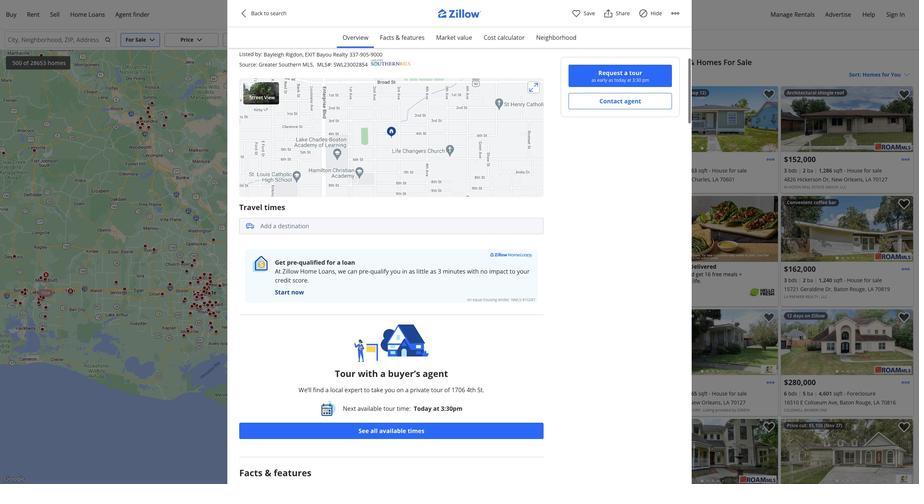 Task type: vqa. For each thing, say whether or not it's contained in the screenshot.
the Tiburon,
no



Task type: describe. For each thing, give the bounding box(es) containing it.
& inside button
[[396, 34, 400, 42]]

1,265 sqft - house for sale
[[684, 391, 747, 398]]

12 days on zillow
[[787, 313, 825, 319]]

2 ba for $152,000
[[803, 167, 814, 174]]

23083 kilgore st, mandeville, la 70471 image
[[782, 420, 914, 485]]

ave,
[[829, 400, 839, 407]]

loans,
[[319, 268, 337, 276]]

bds for $152,000
[[789, 167, 798, 174]]

sqft for $162,000
[[834, 277, 843, 284]]

rouge, inside 15721 geraldine dr, baton rouge, la 70819 la premier realty , llc
[[850, 286, 867, 293]]

loading image
[[697, 249, 703, 256]]

- foreclosure
[[845, 391, 876, 398]]

sale up gsrein
[[738, 391, 747, 398]]

realty inside the zillow last checked:  2 hours ago listing updated: september 12, 2023 at 02:29pm exit realty
[[319, 39, 334, 46]]

dollar house image
[[251, 255, 269, 273]]

4826 hickerson dr, new orleans, la 70127 link
[[785, 175, 911, 184]]

greater
[[259, 61, 278, 68]]

little
[[417, 268, 429, 276]]

save this home button for 4826 hickerson dr, new orleans, la 70127
[[893, 86, 914, 107]]

baton inside 16510 e coliseum ave, baton rouge, la 70816 coldwell banker one
[[840, 400, 855, 407]]

3 for $162,000
[[785, 277, 787, 284]]

1706 4th st, lake charles, la 70601 link
[[649, 175, 776, 184]]

real estate & homes for sale
[[648, 57, 752, 67]]

in
[[900, 10, 906, 19]]

(sep
[[689, 90, 699, 96]]

one
[[820, 408, 828, 413]]

llc inside '4826 hickerson dr, new orleans, la 70127 in-vizion real estate group, llc'
[[841, 185, 847, 190]]

advertise
[[826, 10, 852, 19]]

curran
[[663, 400, 679, 407]]

more image
[[671, 9, 680, 18]]

2 vertical spatial at
[[433, 405, 440, 413]]

estate
[[812, 185, 825, 190]]

0 vertical spatial 1706
[[649, 176, 661, 183]]

score.
[[293, 277, 309, 285]]

contact
[[600, 97, 623, 105]]

property images, use arrow keys to navigate, image 1 of 23 group
[[782, 310, 914, 378]]

features inside facts & features button
[[402, 34, 425, 42]]

ba for $162,000
[[808, 277, 814, 284]]

rd,
[[681, 400, 689, 407]]

available inside button
[[379, 427, 406, 436]]

2023
[[316, 30, 328, 37]]

at
[[275, 268, 281, 276]]

exit
[[305, 51, 315, 58]]

roof
[[835, 90, 845, 96]]

a right "find"
[[326, 386, 329, 395]]

updated:
[[256, 30, 278, 37]]

2 vertical spatial &
[[265, 467, 272, 479]]

llc inside 15721 geraldine dr, baton rouge, la 70819 la premier realty , llc
[[822, 295, 828, 300]]

contact agent button
[[569, 93, 672, 109]]

listing provided by gsrein image
[[897, 475, 912, 484]]

sign
[[887, 10, 899, 19]]

1 vertical spatial you
[[385, 386, 395, 395]]

chevron left image for convenient coffee bar
[[785, 225, 794, 234]]

save this home image for 4826 hickerson dr, new orleans, la 70127
[[899, 89, 911, 100]]

realty inside 15721 geraldine dr, baton rouge, la 70819 la premier realty , llc
[[806, 295, 819, 300]]

travel
[[239, 202, 263, 213]]

architectural
[[787, 90, 817, 96]]

mls logo image
[[371, 59, 411, 67]]

0 vertical spatial chevron left image
[[239, 9, 248, 18]]

3:30pm
[[441, 405, 463, 413]]

1,286 sqft
[[819, 167, 843, 174]]

8936 curran rd, new orleans, la 70127 choice realty south corp. . listing provided by gsrein
[[649, 400, 750, 413]]

group,
[[826, 185, 840, 190]]

architectural shingle roof
[[787, 90, 845, 96]]

advertisement region
[[646, 196, 779, 307]]

$152,000
[[785, 155, 816, 165]]

chevron right image for 12 days on zillow
[[901, 338, 910, 347]]

an equal housing lender. nmls #10287.
[[467, 297, 537, 303]]

listed by: bayleigh rigdon , exit bayou realty 337-905-9000
[[239, 51, 383, 58]]

chevron right image for property images, use arrow keys to navigate, image 1 of 9 group
[[766, 338, 775, 347]]

chevron right image for price cut:
[[901, 448, 910, 457]]

for up 4826 hickerson dr, new orleans, la 70127 link
[[865, 167, 872, 174]]

premier
[[790, 295, 805, 300]]

bayleigh
[[264, 51, 284, 58]]

main navigation
[[0, 0, 920, 30]]

$280,000
[[785, 378, 816, 388]]

house up 4826 hickerson dr, new orleans, la 70127 link
[[848, 167, 863, 174]]

, for rigdon
[[303, 51, 304, 58]]

faster time image
[[321, 401, 337, 417]]

local
[[330, 386, 343, 395]]

1706 4th st, lake charles, la 70601
[[649, 176, 735, 183]]

new for rd,
[[690, 400, 701, 407]]

we'll
[[299, 386, 312, 395]]

tour for today
[[630, 69, 643, 77]]

bds for $280,000
[[789, 391, 798, 398]]

coliseum
[[805, 400, 827, 407]]

for up 70601
[[729, 167, 736, 174]]

chevron right image for architectural shingle roof
[[901, 115, 910, 124]]

provided
[[716, 408, 731, 413]]

banker
[[805, 408, 819, 413]]

70127 for 4826 hickerson dr, new orleans, la 70127
[[873, 176, 888, 183]]

save this home button for 16510 e coliseum ave, baton rouge, la 70816
[[893, 310, 914, 331]]

filters element
[[0, 30, 920, 50]]

market value button
[[430, 27, 478, 48]]

see all available times
[[359, 427, 425, 436]]

a up we
[[337, 259, 341, 267]]

for up 479k
[[327, 259, 336, 267]]

& inside main content
[[689, 57, 695, 67]]

on for 198
[[268, 6, 275, 14]]

1 vertical spatial agent
[[423, 368, 448, 380]]

real
[[803, 185, 811, 190]]

la for 4826 hickerson dr, new orleans, la 70127 in-vizion real estate group, llc
[[866, 176, 872, 183]]

15721
[[785, 286, 799, 293]]

zillow inside main content
[[812, 313, 825, 319]]

listing inside the zillow last checked:  2 hours ago listing updated: september 12, 2023 at 02:29pm exit realty
[[239, 30, 255, 37]]

manage rentals
[[771, 10, 815, 19]]

1,286
[[819, 167, 833, 174]]

$162,000
[[785, 264, 816, 274]]

dr, for $162,000
[[826, 286, 833, 293]]

property images, use arrow keys to navigate, image 1 of 9 group
[[646, 310, 779, 378]]

save this home image for 1706 4th st, lake charles, la 70601
[[764, 89, 776, 100]]

neighborhood
[[537, 34, 577, 42]]

- house for sale for $152,000
[[845, 167, 883, 174]]

198
[[239, 6, 250, 14]]

take
[[372, 386, 383, 395]]

heart image
[[572, 9, 581, 18]]

sale
[[738, 57, 752, 67]]

1 vertical spatial of
[[445, 386, 450, 395]]

spacious floor plan
[[652, 313, 695, 319]]

5
[[803, 391, 806, 398]]

as right little
[[430, 268, 437, 276]]

sqft for $152,000
[[834, 167, 843, 174]]

save this home image for 16510 e coliseum ave, baton rouge, la 70816
[[899, 313, 911, 324]]

southern
[[279, 61, 301, 68]]

overview button
[[337, 27, 375, 48]]

479k 280k
[[325, 254, 348, 273]]

ba for $152,000
[[808, 167, 814, 174]]

mls
[[303, 61, 313, 68]]

nmls
[[512, 297, 522, 303]]

chevron left image for $152,000
[[785, 115, 794, 124]]

charles,
[[692, 176, 712, 183]]

tour with a buyer's agent
[[335, 368, 448, 380]]

2 for $162,000
[[803, 277, 806, 284]]

2 for $152,000
[[803, 167, 806, 174]]

facts & features inside button
[[380, 34, 425, 42]]

0 horizontal spatial 1706
[[452, 386, 465, 395]]

map region
[[0, 19, 669, 485]]

neighborhood button
[[531, 27, 583, 48]]

ba for $280,000
[[808, 391, 814, 398]]

0 vertical spatial available
[[358, 405, 382, 413]]

4th inside main content
[[663, 176, 671, 183]]

manage
[[771, 10, 793, 19]]

sign in
[[887, 10, 906, 19]]

main content containing real estate & homes for sale
[[640, 50, 920, 485]]

bds for $162,000
[[789, 277, 798, 284]]

share
[[616, 10, 630, 17]]

sqft up charles,
[[699, 167, 708, 174]]

, for mls
[[313, 61, 314, 68]]

sale up 4826 hickerson dr, new orleans, la 70127 link
[[873, 167, 883, 174]]

listing inside 8936 curran rd, new orleans, la 70127 choice realty south corp. . listing provided by gsrein
[[704, 408, 715, 413]]

share image
[[604, 9, 613, 18]]

next
[[343, 405, 356, 413]]

skip link list tab list
[[337, 27, 583, 48]]

for up by
[[729, 391, 736, 398]]

price for price cut: $4,000 (sep 12)
[[652, 90, 663, 96]]

last
[[255, 21, 263, 28]]

value
[[458, 34, 472, 42]]

agent inside button
[[625, 97, 642, 105]]

today
[[615, 77, 626, 83]]

pre- inside 'at zillow home loans, we can pre-qualify you in as little as 3 minutes with no impact to your credit score.'
[[359, 268, 370, 276]]

1 vertical spatial facts
[[239, 467, 263, 479]]

- up 1706 4th st, lake charles, la 70601 link
[[709, 167, 711, 174]]

4,601 sqft
[[819, 391, 843, 398]]

property images, use arrow keys to navigate, image 1 of 48 group
[[646, 420, 779, 485]]

188k 160k
[[316, 247, 332, 253]]

on for 12
[[805, 313, 811, 319]]

0 vertical spatial pre-
[[287, 259, 299, 267]]

new for dr,
[[832, 176, 843, 183]]

188k
[[316, 247, 326, 253]]

corp.
[[691, 408, 702, 413]]



Task type: locate. For each thing, give the bounding box(es) containing it.
convenient
[[787, 200, 813, 206]]

la for 15721 geraldine dr, baton rouge, la 70819 la premier realty , llc
[[868, 286, 874, 293]]

0 vertical spatial 2
[[287, 21, 290, 28]]

as right early
[[609, 77, 614, 83]]

zillow up credit
[[283, 268, 299, 276]]

2 vertical spatial on
[[397, 386, 404, 395]]

- for $280,000
[[845, 391, 846, 398]]

agent
[[625, 97, 642, 105], [423, 368, 448, 380]]

rouge, inside 16510 e coliseum ave, baton rouge, la 70816 coldwell banker one
[[856, 400, 873, 407]]

2 vertical spatial chevron right image
[[766, 448, 775, 457]]

1706 4th st image
[[240, 78, 544, 197]]

a up the take
[[381, 368, 386, 380]]

3 bds up 15721
[[785, 277, 798, 284]]

property images, use arrow keys to navigate, image 1 of 14 group for $152,000
[[782, 86, 914, 154]]

save this home image
[[764, 89, 776, 100], [899, 199, 911, 210], [899, 313, 911, 324], [764, 423, 776, 434], [899, 423, 911, 434]]

0 vertical spatial dr,
[[823, 176, 831, 183]]

0 horizontal spatial to
[[264, 10, 269, 17]]

1 vertical spatial &
[[689, 57, 695, 67]]

realty down geraldine
[[806, 295, 819, 300]]

2 ba for $162,000
[[803, 277, 814, 284]]

foreclosure
[[848, 391, 876, 398]]

15721 geraldine dr, baton rouge, la 70819 image
[[782, 196, 914, 262], [875, 253, 912, 261]]

70127 for 8936 curran rd, new orleans, la 70127
[[731, 400, 746, 407]]

as right in
[[409, 268, 415, 276]]

1 vertical spatial available
[[379, 427, 406, 436]]

1,263
[[684, 167, 697, 174]]

2 bds from the top
[[789, 277, 798, 284]]

chevron left image for price cut:
[[785, 448, 794, 457]]

at inside request a tour as early as today at 3:30 pm
[[628, 77, 632, 83]]

chevron right image
[[766, 115, 775, 124], [901, 115, 910, 124], [901, 338, 910, 347], [901, 448, 910, 457]]

4th
[[663, 176, 671, 183], [467, 386, 476, 395]]

ba up hickerson
[[808, 167, 814, 174]]

12)
[[700, 90, 707, 96]]

chevron right image
[[901, 225, 910, 234], [766, 338, 775, 347], [766, 448, 775, 457]]

rouge, left 70819
[[850, 286, 867, 293]]

0 horizontal spatial features
[[274, 467, 312, 479]]

3 bds from the top
[[789, 391, 798, 398]]

as left early
[[592, 77, 596, 83]]

new inside '4826 hickerson dr, new orleans, la 70127 in-vizion real estate group, llc'
[[832, 176, 843, 183]]

280k
[[338, 254, 348, 259]]

view
[[264, 94, 275, 101]]

8936
[[649, 400, 661, 407]]

1 vertical spatial ba
[[808, 277, 814, 284]]

cost
[[484, 34, 496, 42]]

, inside "listed by: bayleigh rigdon , exit bayou realty 337-905-9000"
[[303, 51, 304, 58]]

on inside "listed status" list
[[268, 6, 275, 14]]

features
[[402, 34, 425, 42], [274, 467, 312, 479]]

2 ba from the top
[[808, 277, 814, 284]]

1706 left st,
[[649, 176, 661, 183]]

realty inside "listed by: bayleigh rigdon , exit bayou realty 337-905-9000"
[[333, 51, 348, 58]]

a left private
[[406, 386, 409, 395]]

loading...
[[703, 248, 728, 255]]

0 horizontal spatial 70127
[[731, 400, 746, 407]]

agent
[[115, 10, 132, 19]]

1 horizontal spatial 1706
[[649, 176, 661, 183]]

you left in
[[391, 268, 401, 276]]

on right back
[[268, 6, 275, 14]]

0 vertical spatial facts
[[380, 34, 394, 42]]

0 horizontal spatial days
[[251, 6, 265, 14]]

in
[[402, 268, 408, 276]]

Add a destination text field
[[261, 218, 544, 235]]

1 horizontal spatial 70127
[[873, 176, 888, 183]]

to inside 'at zillow home loans, we can pre-qualify you in as little as 3 minutes with no impact to your credit score.'
[[510, 268, 516, 276]]

at right "today"
[[433, 405, 440, 413]]

calculator
[[498, 34, 525, 42]]

sell link
[[45, 6, 65, 23]]

1 vertical spatial facts & features
[[239, 467, 312, 479]]

sign in link
[[882, 6, 911, 23]]

tour for 3:30pm
[[384, 405, 395, 413]]

la
[[713, 176, 719, 183], [866, 176, 872, 183], [868, 286, 874, 293], [785, 295, 789, 300], [724, 400, 730, 407], [874, 400, 880, 407]]

facts & features button
[[374, 27, 431, 48]]

754 shady lake pkwy, baton rouge, la 70810 image
[[646, 420, 779, 485], [740, 476, 777, 484]]

property images, use arrow keys to navigate, image 1 of 14 group for $162,000
[[782, 196, 914, 264]]

0 vertical spatial days
[[251, 6, 265, 14]]

sqft up 15721 geraldine dr, baton rouge, la 70819 la premier realty , llc
[[834, 277, 843, 284]]

1 horizontal spatial to
[[364, 386, 370, 395]]

ago
[[307, 21, 316, 28]]

available
[[358, 405, 382, 413], [379, 427, 406, 436]]

500 of 28653 homes
[[12, 59, 66, 67]]

$4,000
[[674, 90, 688, 96]]

listing provided by gsrein image
[[761, 366, 777, 374]]

property images, use arrow keys to navigate, image 1 of 29 group
[[782, 420, 914, 485]]

chevron right image inside property images, use arrow keys to navigate, image 1 of 14 group
[[901, 225, 910, 234]]

1 vertical spatial features
[[274, 467, 312, 479]]

listing down 'last'
[[239, 30, 255, 37]]

available down the take
[[358, 405, 382, 413]]

to right back
[[264, 10, 269, 17]]

chevron right image inside property images, use arrow keys to navigate, image 1 of 14 group
[[901, 115, 910, 124]]

4826 hickerson dr, new orleans, la 70127 image
[[782, 86, 914, 152], [875, 143, 912, 151]]

start now
[[275, 288, 304, 297]]

new up corp. on the bottom of the page
[[690, 400, 701, 407]]

2 horizontal spatial &
[[689, 57, 695, 67]]

1 horizontal spatial features
[[402, 34, 425, 42]]

1 vertical spatial listing
[[704, 408, 715, 413]]

la inside 8936 curran rd, new orleans, la 70127 choice realty south corp. . listing provided by gsrein
[[724, 400, 730, 407]]

home inside 'at zillow home loans, we can pre-qualify you in as little as 3 minutes with no impact to your credit score.'
[[300, 268, 317, 276]]

google image
[[2, 475, 26, 485]]

0 vertical spatial on
[[268, 6, 275, 14]]

realty down 2023 on the top
[[319, 39, 334, 46]]

house up 8936 curran rd, new orleans, la 70127 link
[[712, 391, 728, 398]]

1 vertical spatial home
[[300, 268, 317, 276]]

(nov
[[825, 423, 835, 429]]

0 vertical spatial at
[[330, 30, 335, 37]]

you inside 'at zillow home loans, we can pre-qualify you in as little as 3 minutes with no impact to your credit score.'
[[391, 268, 401, 276]]

0 vertical spatial ,
[[303, 51, 304, 58]]

orleans, for dr,
[[844, 176, 865, 183]]

0 vertical spatial times
[[264, 202, 285, 213]]

geraldine
[[801, 286, 824, 293]]

sale up 1706 4th st, lake charles, la 70601 link
[[738, 167, 747, 174]]

chevron right image inside property images, use arrow keys to navigate, image 1 of 29 group
[[901, 448, 910, 457]]

baton right the ave,
[[840, 400, 855, 407]]

3 bds for $152,000
[[785, 167, 798, 174]]

choice
[[649, 408, 663, 413]]

available right all
[[379, 427, 406, 436]]

save button
[[572, 9, 595, 18]]

2 vertical spatial tour
[[384, 405, 395, 413]]

car image
[[246, 222, 255, 231]]

2 ba up geraldine
[[803, 277, 814, 284]]

1 vertical spatial to
[[510, 268, 516, 276]]

0 vertical spatial 3 bds
[[785, 167, 798, 174]]

2 vertical spatial ba
[[808, 391, 814, 398]]

1 vertical spatial tour
[[431, 386, 443, 395]]

. inside 8936 curran rd, new orleans, la 70127 choice realty south corp. . listing provided by gsrein
[[702, 408, 703, 413]]

cost calculator button
[[478, 27, 531, 48]]

days inside "listed status" list
[[251, 6, 265, 14]]

- up 4826 hickerson dr, new orleans, la 70127 link
[[845, 167, 846, 174]]

2 up geraldine
[[803, 277, 806, 284]]

with left no
[[467, 268, 479, 276]]

zillow logo image
[[430, 9, 490, 22]]

2 horizontal spatial ,
[[820, 295, 821, 300]]

8936 curran rd, new orleans, la 70127 image
[[646, 310, 779, 376]]

1 horizontal spatial facts
[[380, 34, 394, 42]]

1 vertical spatial 2
[[803, 167, 806, 174]]

sqft up the ave,
[[834, 391, 843, 398]]

1 vertical spatial 4th
[[467, 386, 476, 395]]

zillow up the checked:
[[277, 6, 293, 14]]

tour left the pm
[[630, 69, 643, 77]]

home loans
[[70, 10, 105, 19]]

chevron right image inside property images, use arrow keys to navigate, image 1 of 23 group
[[901, 338, 910, 347]]

chevron left image down price cut: $4,000 (sep 12)
[[650, 115, 659, 124]]

4826 hickerson dr, new orleans, la 70127 in-vizion real estate group, llc
[[785, 176, 888, 190]]

0 vertical spatial rouge,
[[850, 286, 867, 293]]

0 vertical spatial realty
[[806, 295, 819, 300]]

baton inside 15721 geraldine dr, baton rouge, la 70819 la premier realty , llc
[[834, 286, 849, 293]]

0 horizontal spatial with
[[358, 368, 378, 380]]

1 vertical spatial on
[[805, 313, 811, 319]]

16510 e coliseum ave, baton rouge, la 70816 image
[[782, 310, 914, 376], [875, 366, 912, 374]]

1 horizontal spatial pre-
[[359, 268, 370, 276]]

0 vertical spatial home
[[70, 10, 87, 19]]

- house for sale up 4826 hickerson dr, new orleans, la 70127 link
[[845, 167, 883, 174]]

, down "listed by: bayleigh rigdon , exit bayou realty 337-905-9000"
[[313, 61, 314, 68]]

- house for sale up 15721 geraldine dr, baton rouge, la 70819 link
[[845, 277, 883, 284]]

realty down curran
[[664, 408, 677, 413]]

2 2 ba from the top
[[803, 277, 814, 284]]

2 ba
[[803, 167, 814, 174], [803, 277, 814, 284]]

rouge, down foreclosure
[[856, 400, 873, 407]]

orleans, inside 8936 curran rd, new orleans, la 70127 choice realty south corp. . listing provided by gsrein
[[702, 400, 723, 407]]

2 up september
[[287, 21, 290, 28]]

at inside the zillow last checked:  2 hours ago listing updated: september 12, 2023 at 02:29pm exit realty
[[330, 30, 335, 37]]

llc
[[841, 185, 847, 190], [822, 295, 828, 300]]

0 vertical spatial agent
[[625, 97, 642, 105]]

as
[[592, 77, 596, 83], [609, 77, 614, 83], [409, 268, 415, 276], [430, 268, 437, 276]]

llc down geraldine
[[822, 295, 828, 300]]

0 vertical spatial to
[[264, 10, 269, 17]]

plan
[[685, 313, 695, 319]]

save this home image
[[899, 89, 911, 100], [764, 313, 776, 324]]

0 vertical spatial .
[[483, 386, 485, 395]]

you
[[391, 268, 401, 276], [385, 386, 395, 395]]

price down 28,653
[[652, 90, 663, 96]]

2 horizontal spatial tour
[[630, 69, 643, 77]]

orleans, for rd,
[[702, 400, 723, 407]]

dr, down 1,240 sqft
[[826, 286, 833, 293]]

a down draw
[[625, 69, 628, 77]]

3 ba from the top
[[808, 391, 814, 398]]

spacious
[[652, 313, 672, 319]]

chevron right image inside property images, use arrow keys to navigate, image 1 of 9 group
[[766, 338, 775, 347]]

agent up private
[[423, 368, 448, 380]]

source: greater southern mls , mls#: swl23002854
[[239, 61, 368, 68]]

chevron down image
[[149, 37, 155, 43], [197, 37, 203, 43], [369, 37, 375, 43], [599, 60, 605, 66], [904, 72, 910, 78]]

3 inside 'at zillow home loans, we can pre-qualify you in as little as 3 minutes with no impact to your credit score.'
[[438, 268, 442, 276]]

september
[[280, 30, 306, 37]]

- up '16510 e coliseum ave, baton rouge, la 70816' link
[[845, 391, 846, 398]]

pre- right "can"
[[359, 268, 370, 276]]

zillow inside "listed status" list
[[277, 6, 293, 14]]

expand image
[[528, 81, 540, 93]]

0 vertical spatial &
[[396, 34, 400, 42]]

0 vertical spatial bds
[[789, 167, 798, 174]]

1706 up '3:30pm' at the bottom of the page
[[452, 386, 465, 395]]

real
[[648, 57, 663, 67]]

, left "exit"
[[303, 51, 304, 58]]

0 horizontal spatial .
[[483, 386, 485, 395]]

search
[[271, 10, 287, 17]]

bds right 6
[[789, 391, 798, 398]]

02:29pm
[[336, 30, 357, 37]]

0 vertical spatial 4th
[[663, 176, 671, 183]]

tour right private
[[431, 386, 443, 395]]

price for price cut: $5,100 (nov 27)
[[787, 423, 799, 429]]

, inside 15721 geraldine dr, baton rouge, la 70819 la premier realty , llc
[[820, 295, 821, 300]]

0 horizontal spatial facts
[[239, 467, 263, 479]]

479k link
[[323, 267, 337, 274]]

ba up geraldine
[[808, 277, 814, 284]]

1 horizontal spatial tour
[[431, 386, 443, 395]]

dr, inside 15721 geraldine dr, baton rouge, la 70819 la premier realty , llc
[[826, 286, 833, 293]]

1 horizontal spatial with
[[467, 268, 479, 276]]

get
[[275, 259, 286, 267]]

save this home image for 15721 geraldine dr, baton rouge, la 70819
[[899, 199, 911, 210]]

0 vertical spatial ba
[[808, 167, 814, 174]]

2 ba up hickerson
[[803, 167, 814, 174]]

bayou
[[317, 51, 332, 58]]

0 vertical spatial 3
[[785, 167, 787, 174]]

baton
[[834, 286, 849, 293], [840, 400, 855, 407]]

dr, down 1,286 at top right
[[823, 176, 831, 183]]

with up the take
[[358, 368, 378, 380]]

- house for sale for $162,000
[[845, 277, 883, 284]]

find
[[313, 386, 324, 395]]

cut: left $5,100
[[800, 423, 808, 429]]

pm
[[643, 77, 650, 83]]

4th left st,
[[663, 176, 671, 183]]

la inside 16510 e coliseum ave, baton rouge, la 70816 coldwell banker one
[[874, 400, 880, 407]]

main content
[[640, 50, 920, 485]]

1,240 sqft
[[819, 277, 843, 284]]

70127 inside '4826 hickerson dr, new orleans, la 70127 in-vizion real estate group, llc'
[[873, 176, 888, 183]]

convenient coffee bar
[[787, 200, 837, 206]]

1 vertical spatial chevron left image
[[785, 225, 794, 234]]

agent down 3:30
[[625, 97, 642, 105]]

now
[[291, 288, 304, 297]]

sale up 70819
[[873, 277, 883, 284]]

3 for $152,000
[[785, 167, 787, 174]]

3 bds for $162,000
[[785, 277, 798, 284]]

1 2 ba from the top
[[803, 167, 814, 174]]

1 vertical spatial at
[[628, 77, 632, 83]]

baton down 1,240 sqft
[[834, 286, 849, 293]]

early
[[598, 77, 608, 83]]

3 left minutes
[[438, 268, 442, 276]]

for up 15721 geraldine dr, baton rouge, la 70819 link
[[865, 277, 872, 284]]

3 up 4826
[[785, 167, 787, 174]]

0 vertical spatial baton
[[834, 286, 849, 293]]

with inside 'at zillow home loans, we can pre-qualify you in as little as 3 minutes with no impact to your credit score.'
[[467, 268, 479, 276]]

la for 1706 4th st, lake charles, la 70601
[[713, 176, 719, 183]]

start now button
[[275, 288, 304, 297]]

, down geraldine
[[820, 295, 821, 300]]

la for 8936 curran rd, new orleans, la 70127 choice realty south corp. . listing provided by gsrein
[[724, 400, 730, 407]]

1 vertical spatial with
[[358, 368, 378, 380]]

facts inside button
[[380, 34, 394, 42]]

exit
[[309, 39, 318, 46]]

1 vertical spatial realty
[[664, 408, 677, 413]]

new up group,
[[832, 176, 843, 183]]

to left the take
[[364, 386, 370, 395]]

a inside request a tour as early as today at 3:30 pm
[[625, 69, 628, 77]]

on
[[268, 6, 275, 14], [805, 313, 811, 319], [397, 386, 404, 395]]

1 vertical spatial .
[[702, 408, 703, 413]]

save this home image for 8936 curran rd, new orleans, la 70127
[[764, 313, 776, 324]]

price down coldwell
[[787, 423, 799, 429]]

1 horizontal spatial cut:
[[800, 423, 808, 429]]

1 horizontal spatial home
[[300, 268, 317, 276]]

zillow inside the zillow last checked:  2 hours ago listing updated: september 12, 2023 at 02:29pm exit realty
[[239, 21, 254, 28]]

hide
[[651, 10, 662, 17]]

house up 70601
[[712, 167, 728, 174]]

zillow inside 'at zillow home loans, we can pre-qualify you in as little as 3 minutes with no impact to your credit score.'
[[283, 268, 299, 276]]

cut: for $5,100
[[800, 423, 808, 429]]

,
[[303, 51, 304, 58], [313, 61, 314, 68], [820, 295, 821, 300]]

of right 500
[[23, 59, 29, 67]]

2 vertical spatial to
[[364, 386, 370, 395]]

1706
[[649, 176, 661, 183], [452, 386, 465, 395]]

16510
[[785, 400, 799, 407]]

2 horizontal spatial to
[[510, 268, 516, 276]]

for
[[724, 57, 736, 67]]

dr, for $152,000
[[823, 176, 831, 183]]

by:
[[255, 51, 262, 58]]

1 horizontal spatial of
[[445, 386, 450, 395]]

0 vertical spatial llc
[[841, 185, 847, 190]]

chevron left image down 12
[[785, 338, 794, 347]]

in-
[[785, 185, 790, 190]]

2 - house for sale from the top
[[845, 277, 883, 284]]

no
[[481, 268, 488, 276]]

la inside 1706 4th st, lake charles, la 70601 link
[[713, 176, 719, 183]]

hide image
[[639, 9, 648, 18]]

realty left 337-
[[333, 51, 348, 58]]

sqft for $280,000
[[834, 391, 843, 398]]

this property on the map image
[[387, 127, 396, 138]]

0 vertical spatial you
[[391, 268, 401, 276]]

0 vertical spatial of
[[23, 59, 29, 67]]

0 horizontal spatial home
[[70, 10, 87, 19]]

times right travel
[[264, 202, 285, 213]]

1 horizontal spatial price
[[787, 423, 799, 429]]

1 3 bds from the top
[[785, 167, 798, 174]]

home left loans
[[70, 10, 87, 19]]

0 vertical spatial chevron right image
[[901, 225, 910, 234]]

sqft up '4826 hickerson dr, new orleans, la 70127 in-vizion real estate group, llc'
[[834, 167, 843, 174]]

save this home button for 1706 4th st, lake charles, la 70601
[[758, 86, 779, 107]]

16510 e coliseum ave, baton rouge, la 70816 link
[[785, 399, 911, 408]]

0 horizontal spatial of
[[23, 59, 29, 67]]

sqft right 1,265
[[699, 391, 708, 398]]

tour
[[630, 69, 643, 77], [431, 386, 443, 395], [384, 405, 395, 413]]

- for $152,000
[[845, 167, 846, 174]]

1 horizontal spatial 4th
[[663, 176, 671, 183]]

cost calculator
[[484, 34, 525, 42]]

198 days on zillow
[[239, 6, 293, 14]]

0 horizontal spatial new
[[690, 400, 701, 407]]

0 horizontal spatial agent
[[423, 368, 448, 380]]

bds up 4826
[[789, 167, 798, 174]]

days for 198
[[251, 6, 265, 14]]

chevron left image
[[239, 9, 248, 18], [785, 225, 794, 234], [785, 448, 794, 457]]

0 horizontal spatial orleans,
[[702, 400, 723, 407]]

1 horizontal spatial realty
[[806, 295, 819, 300]]

chevron left image inside property images, use arrow keys to navigate, image 1 of 29 group
[[785, 448, 794, 457]]

1 vertical spatial 70127
[[731, 400, 746, 407]]

chevron left image for $280,000
[[785, 338, 794, 347]]

draw
[[617, 59, 630, 66]]

advertise link
[[821, 6, 857, 23]]

manage rentals link
[[766, 6, 821, 23]]

search image
[[105, 37, 111, 43]]

save this home button for 8936 curran rd, new orleans, la 70127
[[758, 310, 779, 331]]

2 vertical spatial bds
[[789, 391, 798, 398]]

165k
[[41, 290, 50, 296]]

cut:
[[665, 90, 673, 96], [800, 423, 808, 429]]

listed status list
[[239, 5, 544, 14]]

rentals
[[795, 10, 815, 19]]

1 vertical spatial 3 bds
[[785, 277, 798, 284]]

160k link
[[320, 246, 335, 253]]

chevron left image down "price cut: $5,100 (nov 27)"
[[785, 448, 794, 457]]

chevron right image for property images, use arrow keys to navigate, image 1 of 48 group
[[766, 448, 775, 457]]

1 horizontal spatial times
[[408, 427, 425, 436]]

chevron left image left back
[[239, 9, 248, 18]]

1 vertical spatial realty
[[333, 51, 348, 58]]

facts & features
[[380, 34, 425, 42], [239, 467, 312, 479]]

- up 8936 curran rd, new orleans, la 70127 link
[[709, 391, 711, 398]]

zillow down geraldine
[[812, 313, 825, 319]]

on right 12
[[805, 313, 811, 319]]

3 up 15721
[[785, 277, 787, 284]]

0 horizontal spatial cut:
[[665, 90, 673, 96]]

1 bds from the top
[[789, 167, 798, 174]]

la inside '4826 hickerson dr, new orleans, la 70127 in-vizion real estate group, llc'
[[866, 176, 872, 183]]

on down buyer's
[[397, 386, 404, 395]]

house up 15721 geraldine dr, baton rouge, la 70819 link
[[848, 277, 863, 284]]

chevron left image
[[650, 115, 659, 124], [785, 115, 794, 124], [785, 338, 794, 347]]

0 horizontal spatial price
[[652, 90, 663, 96]]

0 vertical spatial 70127
[[873, 176, 888, 183]]

70127
[[873, 176, 888, 183], [731, 400, 746, 407]]

days for 12
[[794, 313, 804, 319]]

dr, inside '4826 hickerson dr, new orleans, la 70127 in-vizion real estate group, llc'
[[823, 176, 831, 183]]

0 vertical spatial cut:
[[665, 90, 673, 96]]

cut: left '$4,000'
[[665, 90, 673, 96]]

70601
[[720, 176, 735, 183]]

1 horizontal spatial orleans,
[[844, 176, 865, 183]]

chevron right image inside property images, use arrow keys to navigate, image 1 of 48 group
[[766, 448, 775, 457]]

1 vertical spatial save this home image
[[764, 313, 776, 324]]

tour left time:
[[384, 405, 395, 413]]

70127 inside 8936 curran rd, new orleans, la 70127 choice realty south corp. . listing provided by gsrein
[[731, 400, 746, 407]]

1 - house for sale from the top
[[845, 167, 883, 174]]

3 bds up 4826
[[785, 167, 798, 174]]

1 horizontal spatial &
[[396, 34, 400, 42]]

contact agent
[[600, 97, 642, 105]]

cut: for $4,000
[[665, 90, 673, 96]]

bds up 15721
[[789, 277, 798, 284]]

llc down 4826 hickerson dr, new orleans, la 70127 link
[[841, 185, 847, 190]]

times inside button
[[408, 427, 425, 436]]

ba right '5'
[[808, 391, 814, 398]]

2 inside the zillow last checked:  2 hours ago listing updated: september 12, 2023 at 02:29pm exit realty
[[287, 21, 290, 28]]

- for $162,000
[[845, 277, 846, 284]]

1 horizontal spatial save this home image
[[899, 89, 911, 100]]

save this home button for 15721 geraldine dr, baton rouge, la 70819
[[893, 196, 914, 217]]

8936 curran rd, new orleans, la 70127 link
[[649, 399, 776, 408]]

1 ba from the top
[[808, 167, 814, 174]]

orleans, inside '4826 hickerson dr, new orleans, la 70127 in-vizion real estate group, llc'
[[844, 176, 865, 183]]

0 horizontal spatial tour
[[384, 405, 395, 413]]

1706 4th st, lake charles, la 70601 image
[[646, 86, 779, 152]]

times down "today"
[[408, 427, 425, 436]]

0 horizontal spatial times
[[264, 202, 285, 213]]

st,
[[672, 176, 678, 183]]

new inside 8936 curran rd, new orleans, la 70127 choice realty south corp. . listing provided by gsrein
[[690, 400, 701, 407]]

1 horizontal spatial agent
[[625, 97, 642, 105]]

qualify
[[370, 268, 389, 276]]

coldwell
[[785, 408, 804, 413]]

realty inside 8936 curran rd, new orleans, la 70127 choice realty south corp. . listing provided by gsrein
[[664, 408, 677, 413]]

2 3 bds from the top
[[785, 277, 798, 284]]

you right the take
[[385, 386, 395, 395]]

at right 2023 on the top
[[330, 30, 335, 37]]

home inside home loans link
[[70, 10, 87, 19]]

ba
[[808, 167, 814, 174], [808, 277, 814, 284], [808, 391, 814, 398]]

estate
[[665, 57, 688, 67]]

property images, use arrow keys to navigate, image 1 of 14 group
[[646, 86, 779, 154], [782, 86, 914, 154], [782, 196, 914, 264]]

times
[[264, 202, 285, 213], [408, 427, 425, 436]]

tour inside request a tour as early as today at 3:30 pm
[[630, 69, 643, 77]]

280k link
[[336, 253, 351, 260]]



